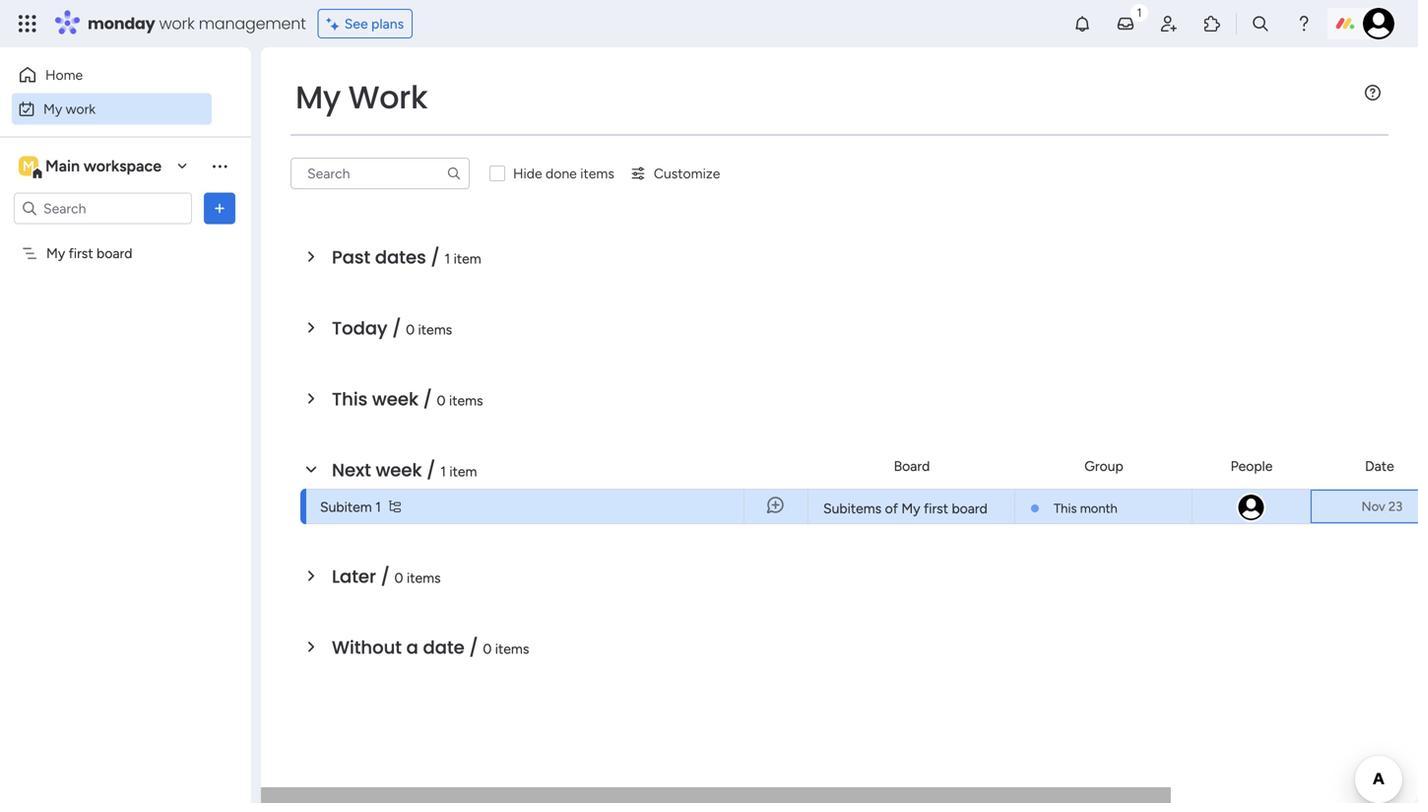 Task type: locate. For each thing, give the bounding box(es) containing it.
1 horizontal spatial board
[[952, 500, 988, 517]]

home
[[45, 67, 83, 83]]

items
[[581, 165, 615, 182], [418, 321, 452, 338], [449, 392, 483, 409], [407, 570, 441, 586], [495, 640, 530, 657]]

subitem 1
[[320, 499, 381, 515]]

0 vertical spatial first
[[69, 245, 93, 262]]

0 inside this week / 0 items
[[437, 392, 446, 409]]

1 left v2 subitems open "icon" on the left bottom of the page
[[376, 499, 381, 515]]

my
[[296, 75, 341, 119], [43, 101, 62, 117], [46, 245, 65, 262], [902, 500, 921, 517]]

subitems
[[824, 500, 882, 517]]

board right of
[[952, 500, 988, 517]]

see
[[345, 15, 368, 32]]

invite members image
[[1160, 14, 1179, 34]]

next week / 1 item
[[332, 458, 477, 483]]

1 horizontal spatial this
[[1054, 501, 1078, 516]]

my for my work
[[296, 75, 341, 119]]

workspace
[[84, 157, 162, 175]]

my left work on the top left of the page
[[296, 75, 341, 119]]

m
[[23, 158, 34, 174]]

items up this week / 0 items
[[418, 321, 452, 338]]

board down search in workspace field
[[97, 245, 132, 262]]

0 vertical spatial this
[[332, 387, 368, 412]]

1 vertical spatial week
[[376, 458, 422, 483]]

1 right "dates"
[[445, 250, 450, 267]]

work right monday
[[159, 12, 195, 34]]

0 vertical spatial week
[[372, 387, 419, 412]]

0 inside later / 0 items
[[395, 570, 404, 586]]

of
[[885, 500, 899, 517]]

/ right today
[[392, 316, 401, 341]]

work
[[159, 12, 195, 34], [66, 101, 96, 117]]

0 vertical spatial board
[[97, 245, 132, 262]]

1 vertical spatial work
[[66, 101, 96, 117]]

1 vertical spatial item
[[450, 463, 477, 480]]

items up next week / 1 item
[[449, 392, 483, 409]]

0 horizontal spatial board
[[97, 245, 132, 262]]

my inside list box
[[46, 245, 65, 262]]

notifications image
[[1073, 14, 1093, 34]]

my for my work
[[43, 101, 62, 117]]

0
[[406, 321, 415, 338], [437, 392, 446, 409], [395, 570, 404, 586], [483, 640, 492, 657]]

past dates / 1 item
[[332, 245, 481, 270]]

1 vertical spatial board
[[952, 500, 988, 517]]

1 vertical spatial 1
[[441, 463, 446, 480]]

main workspace
[[45, 157, 162, 175]]

this
[[332, 387, 368, 412], [1054, 501, 1078, 516]]

work inside button
[[66, 101, 96, 117]]

Search in workspace field
[[41, 197, 165, 220]]

my inside button
[[43, 101, 62, 117]]

this for week
[[332, 387, 368, 412]]

week down today / 0 items
[[372, 387, 419, 412]]

see plans button
[[318, 9, 413, 38]]

my work
[[296, 75, 428, 119]]

0 vertical spatial item
[[454, 250, 481, 267]]

1 down this week / 0 items
[[441, 463, 446, 480]]

0 horizontal spatial this
[[332, 387, 368, 412]]

today
[[332, 316, 388, 341]]

0 vertical spatial 1
[[445, 250, 450, 267]]

/ down this week / 0 items
[[427, 458, 436, 483]]

inbox image
[[1116, 14, 1136, 34]]

board inside list box
[[97, 245, 132, 262]]

1 vertical spatial this
[[1054, 501, 1078, 516]]

/ up next week / 1 item
[[423, 387, 432, 412]]

past
[[332, 245, 371, 270]]

/ right date
[[469, 635, 479, 660]]

later / 0 items
[[332, 564, 441, 589]]

first down search in workspace field
[[69, 245, 93, 262]]

main
[[45, 157, 80, 175]]

my work
[[43, 101, 96, 117]]

john smith image
[[1364, 8, 1395, 39]]

items inside today / 0 items
[[418, 321, 452, 338]]

week
[[372, 387, 419, 412], [376, 458, 422, 483]]

this up next
[[332, 387, 368, 412]]

item right "dates"
[[454, 250, 481, 267]]

work
[[348, 75, 428, 119]]

first
[[69, 245, 93, 262], [924, 500, 949, 517]]

monday work management
[[88, 12, 306, 34]]

item for past dates /
[[454, 250, 481, 267]]

group
[[1085, 458, 1124, 474]]

0 right later
[[395, 570, 404, 586]]

nov 23
[[1362, 499, 1404, 514]]

/
[[431, 245, 440, 270], [392, 316, 401, 341], [423, 387, 432, 412], [427, 458, 436, 483], [381, 564, 390, 589], [469, 635, 479, 660]]

1 vertical spatial first
[[924, 500, 949, 517]]

a
[[407, 635, 419, 660]]

None search field
[[291, 158, 470, 189]]

work for my
[[66, 101, 96, 117]]

1
[[445, 250, 450, 267], [441, 463, 446, 480], [376, 499, 381, 515]]

item inside the past dates / 1 item
[[454, 250, 481, 267]]

work down home
[[66, 101, 96, 117]]

done
[[546, 165, 577, 182]]

1 inside next week / 1 item
[[441, 463, 446, 480]]

0 inside today / 0 items
[[406, 321, 415, 338]]

this month
[[1054, 501, 1118, 516]]

0 horizontal spatial work
[[66, 101, 96, 117]]

management
[[199, 12, 306, 34]]

0 vertical spatial work
[[159, 12, 195, 34]]

item down this week / 0 items
[[450, 463, 477, 480]]

help image
[[1295, 14, 1314, 34]]

this week / 0 items
[[332, 387, 483, 412]]

today / 0 items
[[332, 316, 452, 341]]

0 up next week / 1 item
[[437, 392, 446, 409]]

items right later
[[407, 570, 441, 586]]

week up v2 subitems open "icon" on the left bottom of the page
[[376, 458, 422, 483]]

0 right today
[[406, 321, 415, 338]]

this left month
[[1054, 501, 1078, 516]]

my down home
[[43, 101, 62, 117]]

dates
[[375, 245, 426, 270]]

item inside next week / 1 item
[[450, 463, 477, 480]]

board
[[97, 245, 132, 262], [952, 500, 988, 517]]

first right of
[[924, 500, 949, 517]]

1 horizontal spatial work
[[159, 12, 195, 34]]

item
[[454, 250, 481, 267], [450, 463, 477, 480]]

1 for next week /
[[441, 463, 446, 480]]

search image
[[446, 166, 462, 181]]

my down search in workspace field
[[46, 245, 65, 262]]

subitems of my first board
[[824, 500, 988, 517]]

workspace options image
[[210, 156, 230, 176]]

0 horizontal spatial first
[[69, 245, 93, 262]]

option
[[0, 236, 251, 239]]

23
[[1389, 499, 1404, 514]]

work for monday
[[159, 12, 195, 34]]

items inside later / 0 items
[[407, 570, 441, 586]]

items right date
[[495, 640, 530, 657]]

1 inside the past dates / 1 item
[[445, 250, 450, 267]]

0 right date
[[483, 640, 492, 657]]

items inside this week / 0 items
[[449, 392, 483, 409]]

my right of
[[902, 500, 921, 517]]



Task type: vqa. For each thing, say whether or not it's contained in the screenshot.


Task type: describe. For each thing, give the bounding box(es) containing it.
1 for past dates /
[[445, 250, 450, 267]]

week for next
[[376, 458, 422, 483]]

v2 subitems open image
[[389, 501, 401, 513]]

my first board list box
[[0, 233, 251, 536]]

menu image
[[1366, 85, 1381, 101]]

without a date / 0 items
[[332, 635, 530, 660]]

home button
[[12, 59, 212, 91]]

hide
[[513, 165, 543, 182]]

items inside without a date / 0 items
[[495, 640, 530, 657]]

apps image
[[1203, 14, 1223, 34]]

items right the "done"
[[581, 165, 615, 182]]

item for next week /
[[450, 463, 477, 480]]

hide done items
[[513, 165, 615, 182]]

subitem
[[320, 499, 372, 515]]

plans
[[372, 15, 404, 32]]

first inside list box
[[69, 245, 93, 262]]

subitems of my first board link
[[821, 490, 1003, 525]]

nov
[[1362, 499, 1386, 514]]

people
[[1231, 458, 1273, 474]]

workspace image
[[19, 155, 38, 177]]

john smith image
[[1237, 493, 1267, 522]]

select product image
[[18, 14, 37, 34]]

board
[[894, 458, 931, 474]]

search everything image
[[1251, 14, 1271, 34]]

later
[[332, 564, 376, 589]]

my first board
[[46, 245, 132, 262]]

see plans
[[345, 15, 404, 32]]

next
[[332, 458, 371, 483]]

without
[[332, 635, 402, 660]]

0 inside without a date / 0 items
[[483, 640, 492, 657]]

workspace selection element
[[19, 154, 165, 180]]

customize button
[[623, 158, 729, 189]]

options image
[[210, 199, 230, 218]]

date
[[423, 635, 465, 660]]

1 image
[[1131, 1, 1149, 23]]

2 vertical spatial 1
[[376, 499, 381, 515]]

month
[[1081, 501, 1118, 516]]

customize
[[654, 165, 721, 182]]

monday
[[88, 12, 155, 34]]

1 horizontal spatial first
[[924, 500, 949, 517]]

week for this
[[372, 387, 419, 412]]

date
[[1366, 458, 1395, 474]]

Filter dashboard by text search field
[[291, 158, 470, 189]]

my for my first board
[[46, 245, 65, 262]]

/ right later
[[381, 564, 390, 589]]

my work button
[[12, 93, 212, 125]]

this for month
[[1054, 501, 1078, 516]]

/ right "dates"
[[431, 245, 440, 270]]



